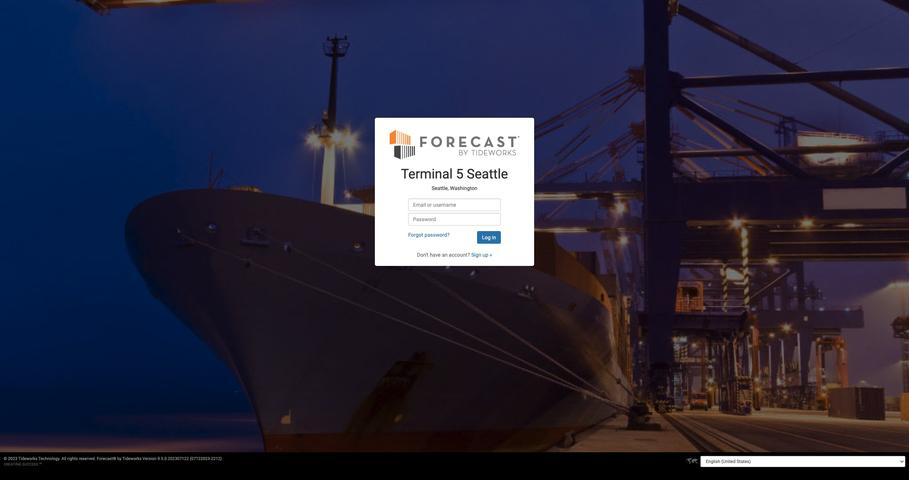 Task type: locate. For each thing, give the bounding box(es) containing it.
tideworks up success
[[18, 456, 37, 461]]

all
[[62, 456, 66, 461]]

2 tideworks from the left
[[122, 456, 142, 461]]

0 horizontal spatial tideworks
[[18, 456, 37, 461]]

1 horizontal spatial tideworks
[[122, 456, 142, 461]]

success
[[22, 462, 38, 466]]

tideworks right by
[[122, 456, 142, 461]]

(07122023-
[[190, 456, 211, 461]]

℠
[[39, 462, 42, 466]]

reserved.
[[79, 456, 96, 461]]

terminal 5 seattle seattle, washington
[[401, 167, 508, 191]]

creating
[[4, 462, 21, 466]]

account?
[[449, 252, 470, 258]]

by
[[117, 456, 121, 461]]

log in button
[[477, 231, 501, 244]]

version
[[143, 456, 157, 461]]

tideworks
[[18, 456, 37, 461], [122, 456, 142, 461]]

up
[[483, 252, 489, 258]]

©
[[4, 456, 7, 461]]

© 2023 tideworks technology. all rights reserved. forecast® by tideworks version 9.5.0.202307122 (07122023-2212) creating success ℠
[[4, 456, 222, 466]]

5
[[456, 167, 464, 182]]

rights
[[67, 456, 78, 461]]

sign
[[471, 252, 481, 258]]

log
[[482, 235, 491, 241]]

1 tideworks from the left
[[18, 456, 37, 461]]

seattle,
[[432, 185, 449, 191]]

forgot password? link
[[408, 232, 450, 238]]



Task type: vqa. For each thing, say whether or not it's contained in the screenshot.
rightmost Tideworks
yes



Task type: describe. For each thing, give the bounding box(es) containing it.
2023
[[8, 456, 17, 461]]

2212)
[[211, 456, 222, 461]]

terminal
[[401, 167, 453, 182]]

forgot
[[408, 232, 423, 238]]

Email or username text field
[[408, 199, 501, 211]]

»
[[490, 252, 492, 258]]

forgot password? log in
[[408, 232, 496, 241]]

an
[[442, 252, 448, 258]]

seattle
[[467, 167, 508, 182]]

sign up » link
[[471, 252, 492, 258]]

have
[[430, 252, 441, 258]]

9.5.0.202307122
[[158, 456, 189, 461]]

forecast®
[[97, 456, 116, 461]]

don't
[[417, 252, 429, 258]]

forecast® by tideworks image
[[390, 129, 519, 160]]

don't have an account? sign up »
[[417, 252, 492, 258]]

in
[[492, 235, 496, 241]]

washington
[[450, 185, 477, 191]]

technology.
[[38, 456, 60, 461]]

Password password field
[[408, 213, 501, 226]]

password?
[[425, 232, 450, 238]]



